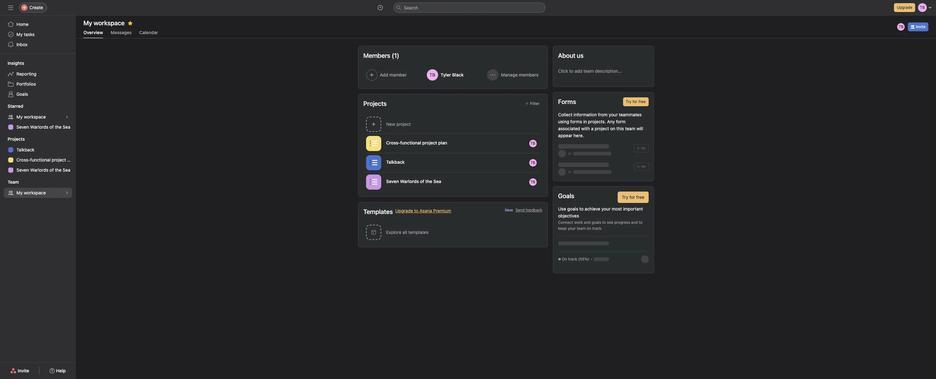 Task type: vqa. For each thing, say whether or not it's contained in the screenshot.
'achieve'
yes



Task type: describe. For each thing, give the bounding box(es) containing it.
1 list image from the top
[[370, 159, 377, 167]]

work
[[575, 220, 583, 225]]

new project
[[386, 121, 411, 127]]

my inside global element
[[16, 32, 23, 37]]

send
[[516, 208, 525, 213]]

seven warlords of the sea for 1st seven warlords of the sea link from the bottom of the page
[[16, 167, 70, 173]]

important
[[623, 206, 643, 212]]

my workspace link for see details, my workspace icon
[[4, 112, 72, 122]]

on track (55%)
[[562, 257, 590, 262]]

0 vertical spatial projects
[[364, 100, 387, 107]]

tyler black
[[441, 72, 464, 77]]

keep
[[558, 226, 567, 231]]

calendar
[[139, 30, 158, 35]]

projects inside dropdown button
[[8, 136, 25, 142]]

seven warlords of the sea link inside the starred element
[[4, 122, 72, 132]]

1 horizontal spatial goals
[[592, 220, 601, 225]]

feedback
[[526, 208, 543, 213]]

on inside use goals to achieve your most important objectives connect work and goals to see progress and to keep your team on track.
[[587, 226, 591, 231]]

list image
[[370, 140, 377, 147]]

send feedback link
[[516, 207, 543, 213]]

for for goals
[[630, 194, 635, 200]]

overview
[[83, 30, 103, 35]]

connect
[[558, 220, 573, 225]]

cross-functional project plan link
[[4, 155, 76, 165]]

1 and from the left
[[584, 220, 591, 225]]

members (1)
[[364, 52, 399, 59]]

global element
[[0, 15, 76, 53]]

help button
[[46, 365, 70, 377]]

new for new project
[[386, 121, 395, 127]]

associated
[[558, 126, 580, 131]]

team inside use goals to achieve your most important objectives connect work and goals to see progress and to keep your team on track.
[[577, 226, 586, 231]]

templates
[[364, 208, 393, 215]]

of inside projects element
[[50, 167, 54, 173]]

remove from starred image
[[128, 21, 133, 26]]

try for free for forms
[[626, 99, 646, 104]]

information
[[574, 112, 597, 117]]

appear
[[558, 133, 573, 138]]

2 vertical spatial the
[[426, 179, 432, 184]]

starred element
[[0, 101, 76, 133]]

try for free for goals
[[622, 194, 645, 200]]

create
[[29, 5, 43, 10]]

free for goals
[[637, 194, 645, 200]]

2 vertical spatial seven
[[386, 179, 399, 184]]

try for free button for goals
[[618, 192, 649, 203]]

2 vertical spatial sea
[[434, 179, 441, 184]]

collect
[[558, 112, 573, 117]]

see
[[607, 220, 614, 225]]

this
[[617, 126, 624, 131]]

collect information from your teammates using forms in projects. any form associated with a project on this team will appear here.
[[558, 112, 643, 138]]

sea inside projects element
[[63, 167, 70, 173]]

tb for first list image from the top of the page
[[531, 160, 536, 165]]

my workspace for the my workspace link for see details, my workspace icon
[[16, 114, 46, 120]]

add member button
[[364, 66, 422, 83]]

track
[[568, 257, 577, 262]]

using
[[558, 119, 569, 124]]

projects.
[[588, 119, 606, 124]]

my tasks
[[16, 32, 35, 37]]

home
[[16, 22, 29, 27]]

try for goals
[[622, 194, 629, 200]]

seven inside the starred element
[[16, 124, 29, 130]]

warlords inside projects element
[[30, 167, 48, 173]]

1 vertical spatial talkback
[[386, 159, 405, 165]]

the inside projects element
[[55, 167, 61, 173]]

cross-functional project plan inside projects element
[[16, 157, 76, 163]]

talkback link
[[4, 145, 72, 155]]

my workspace for the my workspace link in the "teams" 'element'
[[16, 190, 46, 195]]

premium
[[433, 208, 451, 213]]

projects element
[[0, 133, 76, 176]]

achieve
[[585, 206, 601, 212]]

messages button
[[111, 30, 132, 38]]

calendar button
[[139, 30, 158, 38]]

portfolios
[[16, 81, 36, 87]]

insights
[[8, 60, 24, 66]]

teams element
[[0, 176, 76, 199]]

workspace for see details, my workspace image
[[24, 190, 46, 195]]

new send feedback
[[505, 208, 543, 213]]

2 vertical spatial seven warlords of the sea
[[386, 179, 441, 184]]

here.
[[574, 133, 584, 138]]

functional inside projects element
[[30, 157, 50, 163]]

from
[[598, 112, 608, 117]]

2 list image from the top
[[370, 178, 377, 186]]

insights element
[[0, 58, 76, 101]]

the inside the starred element
[[55, 124, 61, 130]]

(55%)
[[579, 257, 590, 262]]

seven warlords of the sea for seven warlords of the sea link inside the the starred element
[[16, 124, 70, 130]]

•
[[591, 257, 593, 262]]

on
[[562, 257, 567, 262]]

workspace for see details, my workspace icon
[[24, 114, 46, 120]]

see details, my workspace image
[[65, 191, 69, 195]]

0 vertical spatial cross-
[[386, 140, 400, 145]]

forms
[[571, 119, 582, 124]]

all
[[403, 230, 407, 235]]

cross- inside projects element
[[16, 157, 30, 163]]

objectives
[[558, 213, 579, 219]]

my tasks link
[[4, 29, 72, 40]]

0 vertical spatial goals
[[568, 206, 578, 212]]

on inside collect information from your teammates using forms in projects. any form associated with a project on this team will appear here.
[[610, 126, 616, 131]]

about us
[[558, 52, 584, 59]]

any
[[607, 119, 615, 124]]



Task type: locate. For each thing, give the bounding box(es) containing it.
cross- down new project at the left top
[[386, 140, 400, 145]]

1 horizontal spatial team
[[625, 126, 636, 131]]

0 horizontal spatial projects
[[8, 136, 25, 142]]

my workspace
[[16, 114, 46, 120], [16, 190, 46, 195]]

1 horizontal spatial projects
[[364, 100, 387, 107]]

0 vertical spatial seven warlords of the sea
[[16, 124, 70, 130]]

projects
[[364, 100, 387, 107], [8, 136, 25, 142]]

seven
[[16, 124, 29, 130], [16, 167, 29, 173], [386, 179, 399, 184]]

1 horizontal spatial invite button
[[908, 22, 929, 31]]

1 vertical spatial goals
[[592, 220, 601, 225]]

0 vertical spatial functional
[[400, 140, 421, 145]]

2 vertical spatial warlords
[[400, 179, 419, 184]]

seven warlords of the sea up templates upgrade to asana premium
[[386, 179, 441, 184]]

1 vertical spatial functional
[[30, 157, 50, 163]]

with
[[582, 126, 590, 131]]

talkback inside projects element
[[16, 147, 34, 152]]

sea left toggle project starred status icon
[[434, 179, 441, 184]]

0 vertical spatial seven
[[16, 124, 29, 130]]

my workspace link
[[4, 112, 72, 122], [4, 188, 72, 198]]

2 vertical spatial your
[[568, 226, 576, 231]]

1 workspace from the top
[[24, 114, 46, 120]]

cross-functional project plan
[[386, 140, 447, 145], [16, 157, 76, 163]]

seven warlords of the sea link up "teams" 'element'
[[4, 165, 72, 175]]

my workspace link down goals 'link'
[[4, 112, 72, 122]]

0 horizontal spatial on
[[587, 226, 591, 231]]

1 vertical spatial sea
[[63, 167, 70, 173]]

1 vertical spatial seven
[[16, 167, 29, 173]]

my workspace down the starred
[[16, 114, 46, 120]]

try for free button up 'important'
[[618, 192, 649, 203]]

upgrade button
[[894, 3, 916, 12]]

upgrade to asana premium button
[[395, 207, 451, 221]]

0 vertical spatial invite
[[916, 24, 926, 29]]

try for free button for forms
[[623, 97, 649, 106]]

try for free up teammates
[[626, 99, 646, 104]]

1 vertical spatial free
[[637, 194, 645, 200]]

to inside templates upgrade to asana premium
[[414, 208, 418, 213]]

0 horizontal spatial goals
[[16, 91, 28, 97]]

0 horizontal spatial goals
[[568, 206, 578, 212]]

hide sidebar image
[[8, 5, 13, 10]]

workspace
[[24, 114, 46, 120], [24, 190, 46, 195]]

0 vertical spatial goals
[[16, 91, 28, 97]]

of up talkback link
[[50, 124, 54, 130]]

seven warlords of the sea link up talkback link
[[4, 122, 72, 132]]

to down 'important'
[[639, 220, 643, 225]]

1 vertical spatial invite
[[18, 368, 29, 373]]

0 vertical spatial of
[[50, 124, 54, 130]]

1 vertical spatial the
[[55, 167, 61, 173]]

inbox
[[16, 42, 28, 47]]

on left track.
[[587, 226, 591, 231]]

tasks
[[24, 32, 35, 37]]

Search tasks, projects, and more text field
[[394, 3, 545, 13]]

list image up templates on the bottom left
[[370, 178, 377, 186]]

0 vertical spatial workspace
[[24, 114, 46, 120]]

0 horizontal spatial plan
[[67, 157, 76, 163]]

track.
[[592, 226, 603, 231]]

my for see details, my workspace image
[[16, 190, 23, 195]]

0 vertical spatial my workspace link
[[4, 112, 72, 122]]

1 vertical spatial goals
[[558, 192, 575, 200]]

warlords inside the starred element
[[30, 124, 48, 130]]

invite
[[916, 24, 926, 29], [18, 368, 29, 373]]

plan
[[438, 140, 447, 145], [67, 157, 76, 163]]

1 vertical spatial new
[[505, 208, 513, 213]]

inbox link
[[4, 40, 72, 50]]

your down the 'connect' on the bottom right of page
[[568, 226, 576, 231]]

cross- down talkback link
[[16, 157, 30, 163]]

projects up new project at the left top
[[364, 100, 387, 107]]

1 vertical spatial warlords
[[30, 167, 48, 173]]

try up 'important'
[[622, 194, 629, 200]]

1 horizontal spatial invite
[[916, 24, 926, 29]]

1 vertical spatial for
[[630, 194, 635, 200]]

1 vertical spatial seven warlords of the sea
[[16, 167, 70, 173]]

list image down list icon
[[370, 159, 377, 167]]

0 vertical spatial invite button
[[908, 22, 929, 31]]

goals
[[568, 206, 578, 212], [592, 220, 601, 225]]

1 my workspace from the top
[[16, 114, 46, 120]]

on down any
[[610, 126, 616, 131]]

goals down portfolios
[[16, 91, 28, 97]]

1 vertical spatial cross-
[[16, 157, 30, 163]]

try for free
[[626, 99, 646, 104], [622, 194, 645, 200]]

tb for 1st list image from the bottom of the page
[[531, 179, 536, 184]]

1 horizontal spatial on
[[610, 126, 616, 131]]

use
[[558, 206, 566, 212]]

list image
[[370, 159, 377, 167], [370, 178, 377, 186]]

goals
[[16, 91, 28, 97], [558, 192, 575, 200]]

upgrade inside templates upgrade to asana premium
[[395, 208, 413, 213]]

the left toggle project starred status icon
[[426, 179, 432, 184]]

2 and from the left
[[631, 220, 638, 225]]

2 vertical spatial my
[[16, 190, 23, 195]]

0 vertical spatial for
[[633, 99, 638, 104]]

starred
[[8, 103, 23, 109]]

0 vertical spatial list image
[[370, 159, 377, 167]]

2 seven warlords of the sea link from the top
[[4, 165, 72, 175]]

seven warlords of the sea inside projects element
[[16, 167, 70, 173]]

projects button
[[0, 136, 25, 142]]

goals inside goals 'link'
[[16, 91, 28, 97]]

tyler black button
[[424, 66, 482, 83]]

manage members button
[[485, 66, 543, 83]]

upgrade
[[897, 5, 913, 10], [395, 208, 413, 213]]

try
[[626, 99, 632, 104], [622, 194, 629, 200]]

sea down see details, my workspace icon
[[63, 124, 70, 130]]

team button
[[0, 179, 19, 185]]

toggle project starred status image
[[444, 179, 448, 183]]

0 horizontal spatial new
[[386, 121, 395, 127]]

0 vertical spatial try for free button
[[623, 97, 649, 106]]

the down cross-functional project plan link
[[55, 167, 61, 173]]

0 horizontal spatial invite
[[18, 368, 29, 373]]

team down 'work' at the right bottom of page
[[577, 226, 586, 231]]

my for see details, my workspace icon
[[16, 114, 23, 120]]

1 vertical spatial on
[[587, 226, 591, 231]]

my workspace inside the starred element
[[16, 114, 46, 120]]

to left asana
[[414, 208, 418, 213]]

templates
[[408, 230, 429, 235]]

1 horizontal spatial cross-
[[386, 140, 400, 145]]

starred button
[[0, 103, 23, 109]]

1 horizontal spatial cross-functional project plan
[[386, 140, 447, 145]]

1 vertical spatial of
[[50, 167, 54, 173]]

1 vertical spatial invite button
[[6, 365, 33, 377]]

1 vertical spatial try for free button
[[618, 192, 649, 203]]

for for forms
[[633, 99, 638, 104]]

2 my workspace from the top
[[16, 190, 46, 195]]

in
[[584, 119, 587, 124]]

goals up track.
[[592, 220, 601, 225]]

goals up 'use'
[[558, 192, 575, 200]]

the up talkback link
[[55, 124, 61, 130]]

my workspace link for see details, my workspace image
[[4, 188, 72, 198]]

try for free button up teammates
[[623, 97, 649, 106]]

0 vertical spatial on
[[610, 126, 616, 131]]

1 vertical spatial workspace
[[24, 190, 46, 195]]

1 vertical spatial team
[[577, 226, 586, 231]]

portfolios link
[[4, 79, 72, 89]]

1 vertical spatial projects
[[8, 136, 25, 142]]

functional down talkback link
[[30, 157, 50, 163]]

my workspace link inside "teams" 'element'
[[4, 188, 72, 198]]

goals up the objectives
[[568, 206, 578, 212]]

cross-
[[386, 140, 400, 145], [16, 157, 30, 163]]

form
[[616, 119, 626, 124]]

cross-functional project plan down talkback link
[[16, 157, 76, 163]]

1 seven warlords of the sea link from the top
[[4, 122, 72, 132]]

1 my from the top
[[16, 32, 23, 37]]

show options image
[[540, 141, 545, 146]]

team
[[8, 179, 19, 185]]

try up teammates
[[626, 99, 632, 104]]

goals link
[[4, 89, 72, 99]]

your left most
[[602, 206, 611, 212]]

seven warlords of the sea down cross-functional project plan link
[[16, 167, 70, 173]]

plan inside projects element
[[67, 157, 76, 163]]

my down team on the left top
[[16, 190, 23, 195]]

your inside collect information from your teammates using forms in projects. any form associated with a project on this team will appear here.
[[609, 112, 618, 117]]

0 horizontal spatial invite button
[[6, 365, 33, 377]]

0 horizontal spatial cross-
[[16, 157, 30, 163]]

2 vertical spatial of
[[420, 179, 424, 184]]

team left will
[[625, 126, 636, 131]]

seven warlords of the sea link
[[4, 122, 72, 132], [4, 165, 72, 175]]

1 horizontal spatial new
[[505, 208, 513, 213]]

functional down new project at the left top
[[400, 140, 421, 145]]

explore all templates
[[386, 230, 429, 235]]

progress
[[615, 220, 630, 225]]

my inside "teams" 'element'
[[16, 190, 23, 195]]

0 horizontal spatial upgrade
[[395, 208, 413, 213]]

project inside collect information from your teammates using forms in projects. any form associated with a project on this team will appear here.
[[595, 126, 609, 131]]

1 vertical spatial seven warlords of the sea link
[[4, 165, 72, 175]]

use goals to achieve your most important objectives connect work and goals to see progress and to keep your team on track.
[[558, 206, 643, 231]]

1 vertical spatial try for free
[[622, 194, 645, 200]]

of left toggle project starred status icon
[[420, 179, 424, 184]]

see details, my workspace image
[[65, 115, 69, 119]]

and right 'work' at the right bottom of page
[[584, 220, 591, 225]]

1 vertical spatial my workspace link
[[4, 188, 72, 198]]

0 horizontal spatial talkback
[[16, 147, 34, 152]]

2 my from the top
[[16, 114, 23, 120]]

upgrade inside button
[[897, 5, 913, 10]]

1 vertical spatial your
[[602, 206, 611, 212]]

history image
[[378, 5, 383, 10]]

2 my workspace link from the top
[[4, 188, 72, 198]]

try for free button
[[623, 97, 649, 106], [618, 192, 649, 203]]

explore
[[386, 230, 402, 235]]

filter button
[[522, 99, 543, 108]]

1 vertical spatial plan
[[67, 157, 76, 163]]

insights button
[[0, 60, 24, 66]]

0 vertical spatial try for free
[[626, 99, 646, 104]]

for up teammates
[[633, 99, 638, 104]]

most
[[612, 206, 622, 212]]

reporting
[[16, 71, 36, 77]]

home link
[[4, 19, 72, 29]]

new for new send feedback
[[505, 208, 513, 213]]

warlords up templates upgrade to asana premium
[[400, 179, 419, 184]]

for
[[633, 99, 638, 104], [630, 194, 635, 200]]

my workspace inside "teams" 'element'
[[16, 190, 46, 195]]

try for free up 'important'
[[622, 194, 645, 200]]

workspace inside "teams" 'element'
[[24, 190, 46, 195]]

invite button
[[908, 22, 929, 31], [6, 365, 33, 377]]

asana
[[420, 208, 432, 213]]

1 vertical spatial upgrade
[[395, 208, 413, 213]]

for up 'important'
[[630, 194, 635, 200]]

0 horizontal spatial team
[[577, 226, 586, 231]]

0 vertical spatial talkback
[[16, 147, 34, 152]]

1 horizontal spatial plan
[[438, 140, 447, 145]]

overview button
[[83, 30, 103, 38]]

0 vertical spatial sea
[[63, 124, 70, 130]]

my workspace link down team on the left top
[[4, 188, 72, 198]]

of
[[50, 124, 54, 130], [50, 167, 54, 173], [420, 179, 424, 184]]

forms
[[558, 98, 576, 105]]

0 horizontal spatial cross-functional project plan
[[16, 157, 76, 163]]

0 horizontal spatial functional
[[30, 157, 50, 163]]

cross-functional project plan down new project at the left top
[[386, 140, 447, 145]]

0 vertical spatial seven warlords of the sea link
[[4, 122, 72, 132]]

sea
[[63, 124, 70, 130], [63, 167, 70, 173], [434, 179, 441, 184]]

1 vertical spatial list image
[[370, 178, 377, 186]]

3 my from the top
[[16, 190, 23, 195]]

seven warlords of the sea inside the starred element
[[16, 124, 70, 130]]

1 vertical spatial try
[[622, 194, 629, 200]]

to left see
[[603, 220, 606, 225]]

add member
[[380, 72, 407, 77]]

0 vertical spatial the
[[55, 124, 61, 130]]

free up 'important'
[[637, 194, 645, 200]]

tb
[[899, 24, 904, 29], [531, 141, 536, 146], [531, 160, 536, 165], [531, 179, 536, 184]]

projects up talkback link
[[8, 136, 25, 142]]

your up any
[[609, 112, 618, 117]]

of inside the starred element
[[50, 124, 54, 130]]

seven inside projects element
[[16, 167, 29, 173]]

my workspace
[[83, 19, 125, 27]]

messages
[[111, 30, 132, 35]]

filter
[[530, 101, 540, 106]]

1 vertical spatial my
[[16, 114, 23, 120]]

0 vertical spatial cross-functional project plan
[[386, 140, 447, 145]]

2 workspace from the top
[[24, 190, 46, 195]]

0 vertical spatial upgrade
[[897, 5, 913, 10]]

try for forms
[[626, 99, 632, 104]]

0 vertical spatial your
[[609, 112, 618, 117]]

my down the starred
[[16, 114, 23, 120]]

warlords down cross-functional project plan link
[[30, 167, 48, 173]]

workspace inside the starred element
[[24, 114, 46, 120]]

will
[[637, 126, 643, 131]]

0 vertical spatial my workspace
[[16, 114, 46, 120]]

help
[[56, 368, 66, 373]]

tb for list icon
[[531, 141, 536, 146]]

1 my workspace link from the top
[[4, 112, 72, 122]]

1 horizontal spatial functional
[[400, 140, 421, 145]]

seven warlords of the sea
[[16, 124, 70, 130], [16, 167, 70, 173], [386, 179, 441, 184]]

1 horizontal spatial upgrade
[[897, 5, 913, 10]]

team
[[625, 126, 636, 131], [577, 226, 586, 231]]

and right progress
[[631, 220, 638, 225]]

1 horizontal spatial talkback
[[386, 159, 405, 165]]

0 vertical spatial new
[[386, 121, 395, 127]]

sea inside the starred element
[[63, 124, 70, 130]]

0 vertical spatial my
[[16, 32, 23, 37]]

on
[[610, 126, 616, 131], [587, 226, 591, 231]]

0 vertical spatial plan
[[438, 140, 447, 145]]

1 vertical spatial my workspace
[[16, 190, 46, 195]]

free up teammates
[[639, 99, 646, 104]]

0 vertical spatial free
[[639, 99, 646, 104]]

0 vertical spatial try
[[626, 99, 632, 104]]

my workspace down team on the left top
[[16, 190, 46, 195]]

0 horizontal spatial and
[[584, 220, 591, 225]]

sea up see details, my workspace image
[[63, 167, 70, 173]]

reporting link
[[4, 69, 72, 79]]

the
[[55, 124, 61, 130], [55, 167, 61, 173], [426, 179, 432, 184]]

of down cross-functional project plan link
[[50, 167, 54, 173]]

seven warlords of the sea up talkback link
[[16, 124, 70, 130]]

free for forms
[[639, 99, 646, 104]]

team inside collect information from your teammates using forms in projects. any form associated with a project on this team will appear here.
[[625, 126, 636, 131]]

1 vertical spatial cross-functional project plan
[[16, 157, 76, 163]]

warlords up talkback link
[[30, 124, 48, 130]]

teammates
[[619, 112, 642, 117]]

manage members
[[501, 72, 539, 77]]

my inside the starred element
[[16, 114, 23, 120]]

templates upgrade to asana premium
[[364, 208, 451, 215]]

to left "achieve" in the bottom of the page
[[580, 206, 584, 212]]

create button
[[19, 3, 47, 13]]

0 vertical spatial team
[[625, 126, 636, 131]]

1 horizontal spatial goals
[[558, 192, 575, 200]]

my left tasks
[[16, 32, 23, 37]]

functional
[[400, 140, 421, 145], [30, 157, 50, 163]]

a
[[591, 126, 594, 131]]



